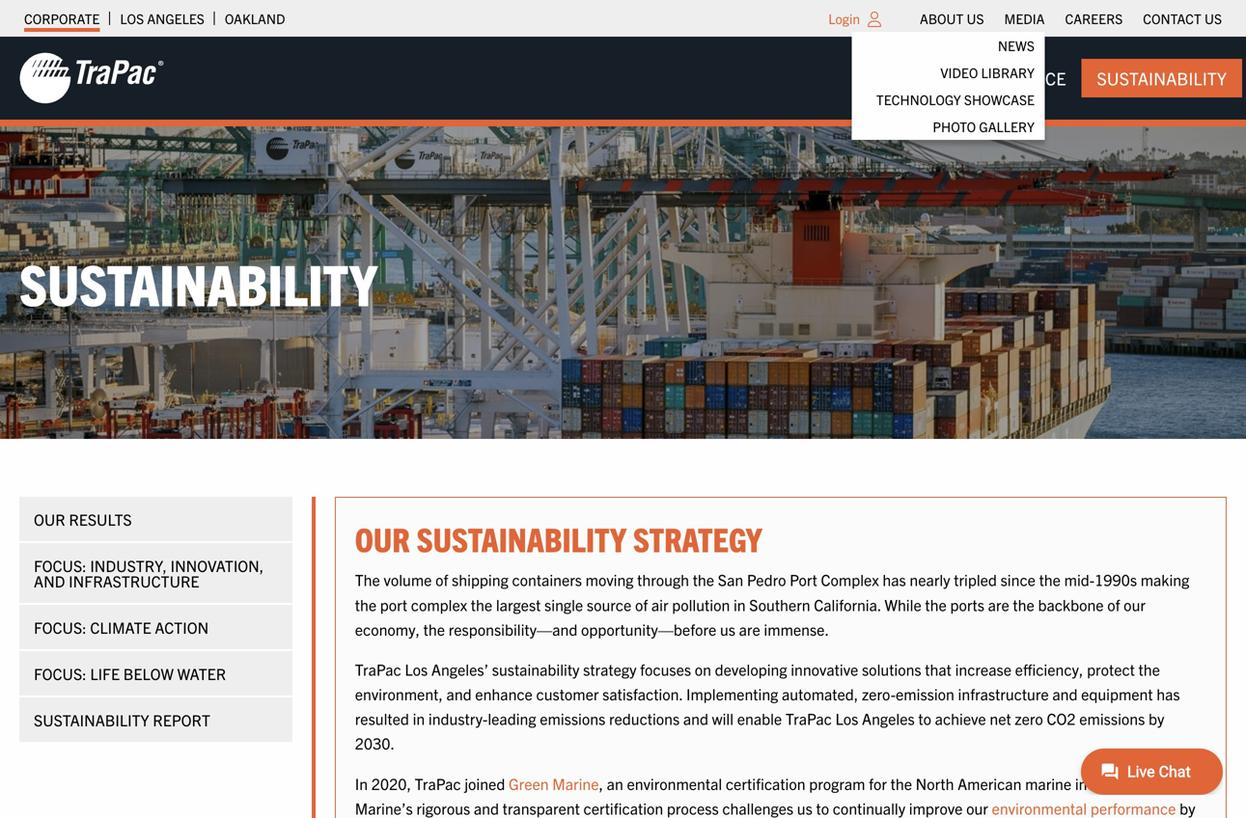 Task type: describe. For each thing, give the bounding box(es) containing it.
1 green from the left
[[509, 774, 549, 793]]

pedro
[[747, 570, 786, 590]]

1 horizontal spatial are
[[988, 595, 1010, 614]]

1 horizontal spatial trapac
[[415, 774, 461, 793]]

by inside trapac los angeles' sustainability strategy focuses on developing innovative solutions that increase efficiency, protect the environment, and enhance customer satisfaction. implementing automated, zero-emission infrastructure and equipment has resulted in industry-leading emissions reductions and will enable trapac los angeles to achieve net zero co2 emissions by 2030.
[[1149, 709, 1165, 729]]

satisfaction.
[[603, 685, 683, 704]]

contact us
[[1143, 10, 1222, 27]]

performance
[[1091, 799, 1176, 818]]

solutions
[[862, 660, 922, 679]]

media
[[1005, 10, 1045, 27]]

opportunity—before
[[581, 620, 717, 639]]

tripled
[[954, 570, 997, 590]]

largest
[[496, 595, 541, 614]]

us inside the volume of shipping containers moving through the san pedro port complex has nearly tripled since the mid-1990s making the port complex the largest single source of air pollution in southern california. while the ports are the backbone of our economy, the responsibility—and opportunity—before us are immense.
[[720, 620, 736, 639]]

port
[[380, 595, 407, 614]]

complex
[[411, 595, 467, 614]]

our for our results
[[34, 510, 65, 529]]

north
[[916, 774, 954, 793]]

safety
[[908, 67, 968, 89]]

to inside trapac los angeles' sustainability strategy focuses on developing innovative solutions that increase efficiency, protect the environment, and enhance customer satisfaction. implementing automated, zero-emission infrastructure and equipment has resulted in industry-leading emissions reductions and will enable trapac los angeles to achieve net zero co2 emissions by 2030.
[[918, 709, 932, 729]]

environment,
[[355, 685, 443, 704]]

and down angeles'
[[447, 685, 472, 704]]

efficiency,
[[1015, 660, 1084, 679]]

port
[[790, 570, 818, 590]]

focuses
[[640, 660, 691, 679]]

2030.
[[355, 734, 395, 753]]

technology
[[877, 91, 961, 108]]

technology showcase link
[[852, 86, 1045, 113]]

library
[[981, 64, 1035, 81]]

media link
[[1005, 5, 1045, 32]]

moving
[[586, 570, 634, 590]]

the down shipping
[[471, 595, 493, 614]]

the down nearly
[[925, 595, 947, 614]]

the inside trapac los angeles' sustainability strategy focuses on developing innovative solutions that increase efficiency, protect the environment, and enhance customer satisfaction. implementing automated, zero-emission infrastructure and equipment has resulted in industry-leading emissions reductions and will enable trapac los angeles to achieve net zero co2 emissions by 2030.
[[1139, 660, 1160, 679]]

corporate image
[[19, 51, 164, 105]]

mid-
[[1064, 570, 1095, 590]]

focus: for focus: life below water
[[34, 664, 87, 683]]

implementing
[[686, 685, 778, 704]]

volume
[[384, 570, 432, 590]]

the volume of shipping containers moving through the san pedro port complex has nearly tripled since the mid-1990s making the port complex the largest single source of air pollution in southern california. while the ports are the backbone of our economy, the responsibility—and opportunity—before us are immense.
[[355, 570, 1190, 639]]

zero-
[[862, 685, 896, 704]]

corporate
[[24, 10, 100, 27]]

media news video library technology showcase photo gallery
[[877, 10, 1045, 135]]

innovative
[[791, 660, 859, 679]]

sustainability link
[[1082, 59, 1242, 98]]

menu bar containing safety
[[893, 59, 1242, 98]]

to inside , an environmental certification program for the north american marine industry.  green marine's rigorous and transparent certification process challenges us to continually improve our
[[816, 799, 829, 818]]

backbone
[[1038, 595, 1104, 614]]

environmental performance
[[992, 799, 1176, 818]]

zero
[[1015, 709, 1043, 729]]

the up pollution
[[693, 570, 714, 590]]

2 horizontal spatial trapac
[[786, 709, 832, 729]]

1 vertical spatial environmental
[[992, 799, 1087, 818]]

focus: industry, innovation, and infrastructure
[[34, 556, 264, 591]]

the left mid-
[[1039, 570, 1061, 590]]

through
[[637, 570, 689, 590]]

enhance
[[475, 685, 533, 704]]

san
[[718, 570, 744, 590]]

leading
[[488, 709, 536, 729]]

shipping
[[452, 570, 509, 590]]

economy,
[[355, 620, 420, 639]]

complex
[[821, 570, 879, 590]]

the down since
[[1013, 595, 1035, 614]]

focus: climate action
[[34, 618, 209, 637]]

marine's
[[355, 799, 413, 818]]

that
[[925, 660, 952, 679]]

angeles'
[[431, 660, 489, 679]]

our sustainability strategy
[[355, 518, 762, 559]]

news link
[[852, 32, 1045, 59]]

1 vertical spatial are
[[739, 620, 760, 639]]

for
[[869, 774, 887, 793]]

the inside , an environmental certification program for the north american marine industry.  green marine's rigorous and transparent certification process challenges us to continually improve our
[[891, 774, 912, 793]]

and up co2 at the bottom of page
[[1053, 685, 1078, 704]]

us for about us
[[967, 10, 984, 27]]

corporate link
[[24, 5, 100, 32]]

green marine link
[[509, 774, 599, 793]]

in inside the volume of shipping containers moving through the san pedro port complex has nearly tripled since the mid-1990s making the port complex the largest single source of air pollution in southern california. while the ports are the backbone of our economy, the responsibility—and opportunity—before us are immense.
[[734, 595, 746, 614]]

will
[[712, 709, 734, 729]]

achieve
[[935, 709, 986, 729]]

containers
[[512, 570, 582, 590]]

careers
[[1065, 10, 1123, 27]]

co2
[[1047, 709, 1076, 729]]

protect
[[1087, 660, 1135, 679]]

while
[[885, 595, 922, 614]]

american
[[958, 774, 1022, 793]]

1 horizontal spatial sustainability
[[417, 518, 627, 559]]

news
[[998, 37, 1035, 54]]

login link
[[829, 10, 860, 27]]

showcase
[[964, 91, 1035, 108]]

menu containing news
[[852, 32, 1045, 140]]

green inside , an environmental certification program for the north american marine industry.  green marine's rigorous and transparent certification process challenges us to continually improve our
[[1136, 774, 1177, 793]]

2 horizontal spatial of
[[1108, 595, 1120, 614]]

resulted
[[355, 709, 409, 729]]

marine
[[552, 774, 599, 793]]

1990s
[[1095, 570, 1137, 590]]

video
[[941, 64, 978, 81]]

our inside the volume of shipping containers moving through the san pedro port complex has nearly tripled since the mid-1990s making the port complex the largest single source of air pollution in southern california. while the ports are the backbone of our economy, the responsibility—and opportunity—before us are immense.
[[1124, 595, 1146, 614]]

environmental performance link
[[992, 799, 1176, 818]]

net
[[990, 709, 1011, 729]]

and inside , an environmental certification program for the north american marine industry.  green marine's rigorous and transparent certification process challenges us to continually improve our
[[474, 799, 499, 818]]

on
[[695, 660, 711, 679]]

water
[[177, 664, 226, 683]]

pollution
[[672, 595, 730, 614]]

equipment
[[1081, 685, 1153, 704]]

industry.
[[1075, 774, 1133, 793]]

since
[[1001, 570, 1036, 590]]

in inside trapac los angeles' sustainability strategy focuses on developing innovative solutions that increase efficiency, protect the environment, and enhance customer satisfaction. implementing automated, zero-emission infrastructure and equipment has resulted in industry-leading emissions reductions and will enable trapac los angeles to achieve net zero co2 emissions by 2030.
[[413, 709, 425, 729]]

light image
[[868, 12, 881, 27]]

los angeles
[[120, 10, 204, 27]]

sustainability inside 'link'
[[1097, 67, 1227, 89]]



Task type: locate. For each thing, give the bounding box(es) containing it.
2 green from the left
[[1136, 774, 1177, 793]]

oakland link
[[225, 5, 285, 32]]

us right about
[[967, 10, 984, 27]]

automated,
[[782, 685, 859, 704]]

0 vertical spatial angeles
[[147, 10, 204, 27]]

has up while
[[883, 570, 906, 590]]

focus: left life at the left bottom of page
[[34, 664, 87, 683]]

emissions
[[540, 709, 606, 729], [1080, 709, 1145, 729]]

0 vertical spatial has
[[883, 570, 906, 590]]

0 vertical spatial by
[[1149, 709, 1165, 729]]

our inside our results link
[[34, 510, 65, 529]]

1 us from the left
[[967, 10, 984, 27]]

trapac
[[355, 660, 401, 679], [786, 709, 832, 729], [415, 774, 461, 793]]

1 horizontal spatial us
[[1205, 10, 1222, 27]]

1 horizontal spatial green
[[1136, 774, 1177, 793]]

service link
[[984, 59, 1082, 98]]

infrastructure
[[69, 572, 199, 591]]

developing
[[715, 660, 787, 679]]

report
[[153, 711, 210, 730]]

in 2020, trapac joined green marine
[[355, 774, 599, 793]]

has right equipment
[[1157, 685, 1180, 704]]

menu bar
[[852, 5, 1232, 140], [893, 59, 1242, 98]]

strategy
[[633, 518, 762, 559]]

emission
[[896, 685, 955, 704]]

infrastructure
[[958, 685, 1049, 704]]

of down 1990s
[[1108, 595, 1120, 614]]

0 horizontal spatial to
[[816, 799, 829, 818]]

2 vertical spatial los
[[836, 709, 859, 729]]

1 horizontal spatial in
[[734, 595, 746, 614]]

1 horizontal spatial our
[[1124, 595, 1146, 614]]

trapac down automated,
[[786, 709, 832, 729]]

our down 1990s
[[1124, 595, 1146, 614]]

trapac up the rigorous
[[415, 774, 461, 793]]

to down emission
[[918, 709, 932, 729]]

angeles inside los angeles link
[[147, 10, 204, 27]]

1 vertical spatial to
[[816, 799, 829, 818]]

process
[[667, 799, 719, 818]]

los down automated,
[[836, 709, 859, 729]]

enable
[[737, 709, 782, 729]]

2 vertical spatial trapac
[[415, 774, 461, 793]]

menu bar containing media news video library technology showcase photo gallery
[[852, 5, 1232, 140]]

by
[[1149, 709, 1165, 729], [355, 799, 1196, 819]]

green up the 'performance'
[[1136, 774, 1177, 793]]

menu
[[852, 32, 1045, 140]]

us for contact us
[[1205, 10, 1222, 27]]

industry-
[[429, 709, 488, 729]]

media menu item
[[852, 5, 1045, 140]]

rigorous
[[416, 799, 470, 818]]

california.
[[814, 595, 881, 614]]

in down environment,
[[413, 709, 425, 729]]

of
[[436, 570, 448, 590], [635, 595, 648, 614], [1108, 595, 1120, 614]]

about us
[[920, 10, 984, 27]]

angeles inside trapac los angeles' sustainability strategy focuses on developing innovative solutions that increase efficiency, protect the environment, and enhance customer satisfaction. implementing automated, zero-emission infrastructure and equipment has resulted in industry-leading emissions reductions and will enable trapac los angeles to achieve net zero co2 emissions by 2030.
[[862, 709, 915, 729]]

to down program
[[816, 799, 829, 818]]

our results
[[34, 510, 132, 529]]

0 horizontal spatial environmental
[[627, 774, 722, 793]]

0 vertical spatial are
[[988, 595, 1010, 614]]

photo gallery link
[[852, 113, 1045, 140]]

sustainability report
[[34, 711, 210, 730]]

0 horizontal spatial our
[[34, 510, 65, 529]]

1 horizontal spatial environmental
[[992, 799, 1087, 818]]

us down pollution
[[720, 620, 736, 639]]

by down program
[[355, 799, 1196, 819]]

1 horizontal spatial certification
[[726, 774, 806, 793]]

our left the 'results'
[[34, 510, 65, 529]]

0 horizontal spatial green
[[509, 774, 549, 793]]

1 horizontal spatial los
[[405, 660, 428, 679]]

1 vertical spatial by
[[355, 799, 1196, 819]]

innovation,
[[170, 556, 264, 575]]

1 horizontal spatial sustainability
[[1097, 67, 1227, 89]]

an
[[607, 774, 623, 793]]

and left will at the bottom right
[[683, 709, 709, 729]]

2 vertical spatial focus:
[[34, 664, 87, 683]]

0 vertical spatial to
[[918, 709, 932, 729]]

responsibility—and
[[449, 620, 578, 639]]

0 vertical spatial focus:
[[34, 556, 87, 575]]

focus: life below water link
[[19, 652, 292, 696]]

us down program
[[797, 799, 813, 818]]

are right ports
[[988, 595, 1010, 614]]

ports
[[950, 595, 985, 614]]

our down american
[[966, 799, 988, 818]]

1 vertical spatial focus:
[[34, 618, 87, 637]]

1 vertical spatial in
[[413, 709, 425, 729]]

environmental
[[627, 774, 722, 793], [992, 799, 1087, 818]]

2 emissions from the left
[[1080, 709, 1145, 729]]

0 horizontal spatial us
[[967, 10, 984, 27]]

angeles down zero-
[[862, 709, 915, 729]]

1 horizontal spatial our
[[355, 518, 410, 559]]

0 horizontal spatial are
[[739, 620, 760, 639]]

los up environment,
[[405, 660, 428, 679]]

1 horizontal spatial us
[[797, 799, 813, 818]]

1 vertical spatial certification
[[584, 799, 663, 818]]

has inside trapac los angeles' sustainability strategy focuses on developing innovative solutions that increase efficiency, protect the environment, and enhance customer satisfaction. implementing automated, zero-emission infrastructure and equipment has resulted in industry-leading emissions reductions and will enable trapac los angeles to achieve net zero co2 emissions by 2030.
[[1157, 685, 1180, 704]]

in down san
[[734, 595, 746, 614]]

gallery
[[979, 118, 1035, 135]]

1 vertical spatial angeles
[[862, 709, 915, 729]]

service
[[999, 67, 1066, 89]]

1 vertical spatial has
[[1157, 685, 1180, 704]]

immense.
[[764, 620, 829, 639]]

the down complex
[[423, 620, 445, 639]]

2 focus: from the top
[[34, 618, 87, 637]]

angeles left oakland link
[[147, 10, 204, 27]]

sustainability
[[492, 660, 580, 679]]

1 horizontal spatial to
[[918, 709, 932, 729]]

0 vertical spatial in
[[734, 595, 746, 614]]

0 vertical spatial sustainability
[[1097, 67, 1227, 89]]

the right for
[[891, 774, 912, 793]]

focus: inside focus: industry, innovation, and infrastructure
[[34, 556, 87, 575]]

2020,
[[371, 774, 411, 793]]

marine
[[1025, 774, 1072, 793]]

our inside , an environmental certification program for the north american marine industry.  green marine's rigorous and transparent certification process challenges us to continually improve our
[[966, 799, 988, 818]]

in
[[734, 595, 746, 614], [413, 709, 425, 729]]

us right contact
[[1205, 10, 1222, 27]]

challenges
[[722, 799, 794, 818]]

improve
[[909, 799, 963, 818]]

emissions down customer
[[540, 709, 606, 729]]

focus: down and
[[34, 618, 87, 637]]

our
[[1124, 595, 1146, 614], [966, 799, 988, 818]]

and
[[34, 572, 65, 591]]

0 horizontal spatial certification
[[584, 799, 663, 818]]

sustainability report link
[[19, 698, 292, 742]]

0 horizontal spatial sustainability
[[19, 247, 377, 318]]

the right protect
[[1139, 660, 1160, 679]]

sustainability up containers
[[417, 518, 627, 559]]

angeles
[[147, 10, 204, 27], [862, 709, 915, 729]]

0 vertical spatial us
[[720, 620, 736, 639]]

los
[[120, 10, 144, 27], [405, 660, 428, 679], [836, 709, 859, 729]]

1 focus: from the top
[[34, 556, 87, 575]]

0 vertical spatial los
[[120, 10, 144, 27]]

1 horizontal spatial has
[[1157, 685, 1180, 704]]

0 horizontal spatial emissions
[[540, 709, 606, 729]]

strategy
[[583, 660, 637, 679]]

1 vertical spatial los
[[405, 660, 428, 679]]

0 horizontal spatial has
[[883, 570, 906, 590]]

sustainability
[[417, 518, 627, 559], [34, 711, 149, 730]]

by down equipment
[[1149, 709, 1165, 729]]

environmental up process
[[627, 774, 722, 793]]

environmental down marine
[[992, 799, 1087, 818]]

and
[[447, 685, 472, 704], [1053, 685, 1078, 704], [683, 709, 709, 729], [474, 799, 499, 818]]

our results link
[[19, 497, 292, 542]]

climate
[[90, 618, 151, 637]]

emissions down equipment
[[1080, 709, 1145, 729]]

1 vertical spatial our
[[966, 799, 988, 818]]

2 us from the left
[[1205, 10, 1222, 27]]

0 horizontal spatial trapac
[[355, 660, 401, 679]]

about us link
[[920, 5, 984, 32]]

1 horizontal spatial emissions
[[1080, 709, 1145, 729]]

1 horizontal spatial angeles
[[862, 709, 915, 729]]

focus: for focus: climate action
[[34, 618, 87, 637]]

trapac up environment,
[[355, 660, 401, 679]]

2 horizontal spatial los
[[836, 709, 859, 729]]

0 horizontal spatial in
[[413, 709, 425, 729]]

certification down an
[[584, 799, 663, 818]]

life
[[90, 664, 120, 683]]

3 focus: from the top
[[34, 664, 87, 683]]

1 vertical spatial trapac
[[786, 709, 832, 729]]

sustainability down life at the left bottom of page
[[34, 711, 149, 730]]

us
[[720, 620, 736, 639], [797, 799, 813, 818]]

and down 'joined'
[[474, 799, 499, 818]]

are down southern
[[739, 620, 760, 639]]

certification up challenges
[[726, 774, 806, 793]]

0 horizontal spatial los
[[120, 10, 144, 27]]

environmental inside , an environmental certification program for the north american marine industry.  green marine's rigorous and transparent certification process challenges us to continually improve our
[[627, 774, 722, 793]]

0 horizontal spatial sustainability
[[34, 711, 149, 730]]

our up the
[[355, 518, 410, 559]]

,
[[599, 774, 603, 793]]

single
[[545, 595, 583, 614]]

focus: down our results
[[34, 556, 87, 575]]

sustainability
[[1097, 67, 1227, 89], [19, 247, 377, 318]]

nearly
[[910, 570, 951, 590]]

below
[[123, 664, 174, 683]]

focus: life below water
[[34, 664, 226, 683]]

has inside the volume of shipping containers moving through the san pedro port complex has nearly tripled since the mid-1990s making the port complex the largest single source of air pollution in southern california. while the ports are the backbone of our economy, the responsibility—and opportunity—before us are immense.
[[883, 570, 906, 590]]

focus: for focus: industry, innovation, and infrastructure
[[34, 556, 87, 575]]

continually
[[833, 799, 906, 818]]

0 horizontal spatial of
[[436, 570, 448, 590]]

focus: industry, innovation, and infrastructure link
[[19, 544, 292, 603]]

of up complex
[[436, 570, 448, 590]]

0 vertical spatial trapac
[[355, 660, 401, 679]]

0 vertical spatial certification
[[726, 774, 806, 793]]

los right corporate
[[120, 10, 144, 27]]

0 vertical spatial environmental
[[627, 774, 722, 793]]

0 horizontal spatial our
[[966, 799, 988, 818]]

our for our sustainability strategy
[[355, 518, 410, 559]]

of left "air"
[[635, 595, 648, 614]]

0 vertical spatial sustainability
[[417, 518, 627, 559]]

joined
[[465, 774, 505, 793]]

0 horizontal spatial angeles
[[147, 10, 204, 27]]

los angeles link
[[120, 5, 204, 32]]

increase
[[955, 660, 1012, 679]]

green up 'transparent' at the left bottom of page
[[509, 774, 549, 793]]

0 horizontal spatial us
[[720, 620, 736, 639]]

1 horizontal spatial of
[[635, 595, 648, 614]]

1 emissions from the left
[[540, 709, 606, 729]]

the down the
[[355, 595, 377, 614]]

1 vertical spatial us
[[797, 799, 813, 818]]

1 vertical spatial sustainability
[[19, 247, 377, 318]]

sustainability menu item
[[1082, 59, 1242, 98]]

0 vertical spatial our
[[1124, 595, 1146, 614]]

us inside , an environmental certification program for the north american marine industry.  green marine's rigorous and transparent certification process challenges us to continually improve our
[[797, 799, 813, 818]]

our
[[34, 510, 65, 529], [355, 518, 410, 559]]

login
[[829, 10, 860, 27]]

1 vertical spatial sustainability
[[34, 711, 149, 730]]

careers link
[[1065, 5, 1123, 32]]

the
[[355, 570, 380, 590]]

in
[[355, 774, 368, 793]]



Task type: vqa. For each thing, say whether or not it's contained in the screenshot.
An
yes



